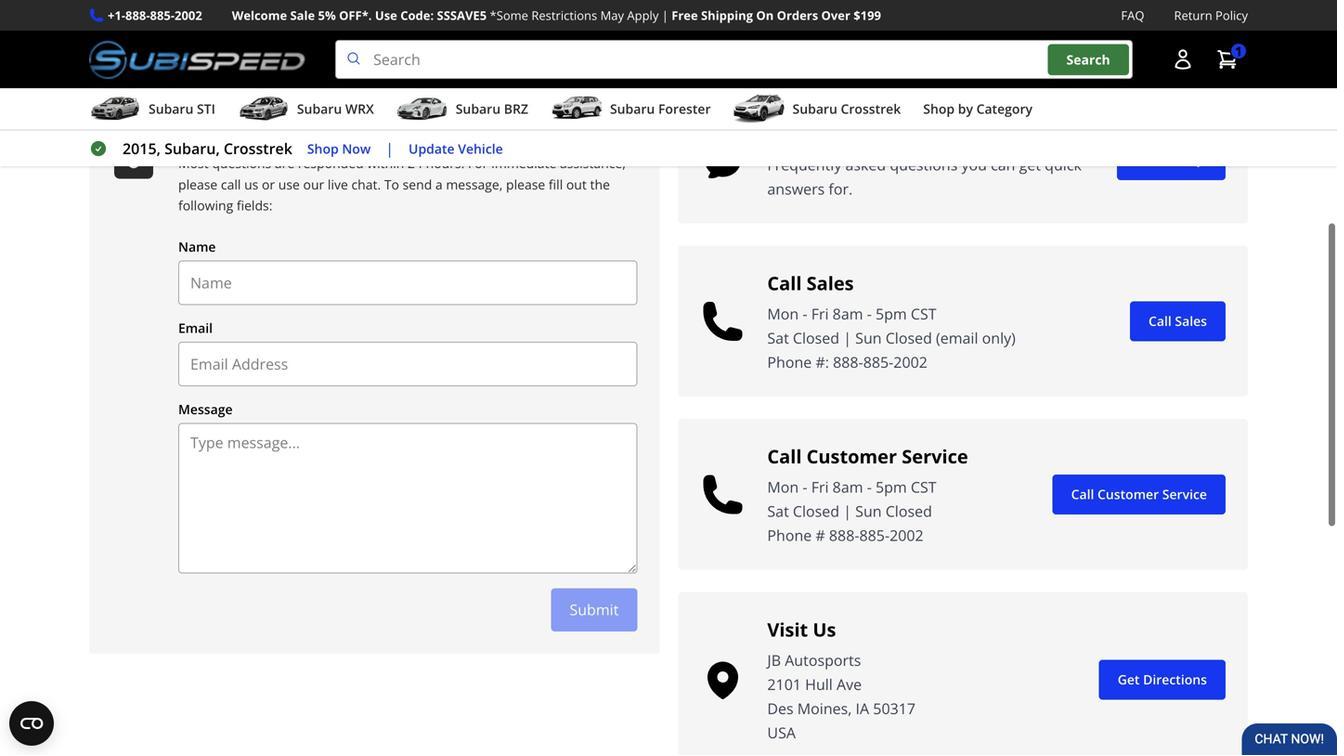 Task type: locate. For each thing, give the bounding box(es) containing it.
1 horizontal spatial faqs
[[1176, 151, 1208, 169]]

faqs up frequently on the right top
[[768, 121, 815, 147]]

885- inside call customer service mon - fri 8am - 5pm cst sat closed | sun closed phone # 888-885-2002
[[860, 525, 890, 545]]

orders
[[777, 7, 819, 24]]

4 subaru from the left
[[610, 100, 655, 118]]

1 cst from the top
[[911, 304, 937, 324]]

888- up subispeed logo
[[125, 7, 150, 24]]

immediate
[[491, 154, 557, 172]]

get directions link
[[1100, 660, 1226, 700]]

call
[[221, 175, 241, 193]]

2 questions from the left
[[890, 155, 958, 175]]

2002 up subispeed logo
[[175, 7, 202, 24]]

1 horizontal spatial crosstrek
[[841, 100, 901, 118]]

can
[[991, 155, 1016, 175]]

0 vertical spatial crosstrek
[[841, 100, 901, 118]]

a subaru brz thumbnail image image
[[396, 95, 448, 123]]

questions
[[212, 154, 271, 172], [890, 155, 958, 175]]

submit button
[[551, 588, 638, 632]]

call inside call customer service mon - fri 8am - 5pm cst sat closed | sun closed phone # 888-885-2002
[[768, 444, 802, 469]]

phone
[[768, 352, 812, 372], [768, 525, 812, 545]]

questions inside faqs frequently asked questions you can get quick answers for.
[[890, 155, 958, 175]]

1 vertical spatial 888-
[[833, 352, 864, 372]]

update
[[409, 140, 455, 157]]

1 vertical spatial sat
[[768, 501, 789, 521]]

2 please from the left
[[506, 175, 546, 193]]

1 questions from the left
[[212, 154, 271, 172]]

a subaru forester thumbnail image image
[[551, 95, 603, 123]]

category
[[977, 100, 1033, 118]]

hours.
[[426, 154, 465, 172]]

questions left you
[[890, 155, 958, 175]]

ave
[[837, 675, 862, 695]]

crosstrek up or
[[224, 139, 293, 159]]

shop inside dropdown button
[[924, 100, 955, 118]]

apply
[[627, 7, 659, 24]]

0 vertical spatial fri
[[812, 304, 829, 324]]

5%
[[318, 7, 336, 24]]

mon inside call customer service mon - fri 8am - 5pm cst sat closed | sun closed phone # 888-885-2002
[[768, 477, 799, 497]]

service inside 'link'
[[1163, 485, 1208, 503]]

please down 'most'
[[178, 175, 218, 193]]

885- inside +1-888-885-2002 link
[[150, 7, 175, 24]]

2002
[[175, 7, 202, 24], [894, 352, 928, 372], [890, 525, 924, 545]]

a right send
[[436, 175, 443, 193]]

go
[[1136, 151, 1154, 169]]

2002 right #
[[890, 525, 924, 545]]

1 8am from the top
[[833, 304, 864, 324]]

2 8am from the top
[[833, 477, 864, 497]]

Message text field
[[178, 423, 638, 574]]

0 vertical spatial 885-
[[150, 7, 175, 24]]

to down within
[[384, 175, 399, 193]]

faqs right the go
[[1176, 151, 1208, 169]]

sun inside "call sales mon - fri 8am - 5pm cst sat closed | sun closed (email only) phone #: 888-885-2002"
[[856, 328, 882, 348]]

call for call customer service mon - fri 8am - 5pm cst sat closed | sun closed phone # 888-885-2002
[[768, 444, 802, 469]]

1 horizontal spatial service
[[1163, 485, 1208, 503]]

0 horizontal spatial a
[[255, 121, 266, 147]]

subaru
[[149, 100, 194, 118], [297, 100, 342, 118], [456, 100, 501, 118], [610, 100, 655, 118], [793, 100, 838, 118]]

call customer service
[[1072, 485, 1208, 503]]

sat inside "call sales mon - fri 8am - 5pm cst sat closed | sun closed (email only) phone #: 888-885-2002"
[[768, 328, 789, 348]]

subaru crosstrek button
[[733, 92, 901, 129]]

directions
[[1144, 671, 1208, 688]]

0 horizontal spatial shop
[[307, 140, 339, 157]]

cst inside "call sales mon - fri 8am - 5pm cst sat closed | sun closed (email only) phone #: 888-885-2002"
[[911, 304, 937, 324]]

0 vertical spatial sat
[[768, 328, 789, 348]]

cst inside call customer service mon - fri 8am - 5pm cst sat closed | sun closed phone # 888-885-2002
[[911, 477, 937, 497]]

fri inside "call sales mon - fri 8am - 5pm cst sat closed | sun closed (email only) phone #: 888-885-2002"
[[812, 304, 829, 324]]

2 subaru from the left
[[297, 100, 342, 118]]

888- right #
[[830, 525, 860, 545]]

mon
[[768, 304, 799, 324], [768, 477, 799, 497]]

subaru left "brz"
[[456, 100, 501, 118]]

1 sun from the top
[[856, 328, 882, 348]]

shop left now
[[307, 140, 339, 157]]

2 5pm from the top
[[876, 477, 907, 497]]

please down immediate
[[506, 175, 546, 193]]

1 vertical spatial sun
[[856, 501, 882, 521]]

+1-888-885-2002 link
[[108, 6, 202, 25]]

1 mon from the top
[[768, 304, 799, 324]]

1 horizontal spatial to
[[1157, 151, 1172, 169]]

0 horizontal spatial questions
[[212, 154, 271, 172]]

885- right +1-
[[150, 7, 175, 24]]

search button
[[1048, 44, 1129, 75]]

0 vertical spatial customer
[[807, 444, 897, 469]]

shop left by
[[924, 100, 955, 118]]

1 subaru from the left
[[149, 100, 194, 118]]

8am inside call customer service mon - fri 8am - 5pm cst sat closed | sun closed phone # 888-885-2002
[[833, 477, 864, 497]]

phone left #:
[[768, 352, 812, 372]]

1 vertical spatial phone
[[768, 525, 812, 545]]

8am
[[833, 304, 864, 324], [833, 477, 864, 497]]

1 vertical spatial fri
[[812, 477, 829, 497]]

sales for call sales mon - fri 8am - 5pm cst sat closed | sun closed (email only) phone #: 888-885-2002
[[807, 270, 854, 296]]

1 horizontal spatial please
[[506, 175, 546, 193]]

5pm inside call customer service mon - fri 8am - 5pm cst sat closed | sun closed phone # 888-885-2002
[[876, 477, 907, 497]]

subaru for subaru crosstrek
[[793, 100, 838, 118]]

customer inside call customer service mon - fri 8am - 5pm cst sat closed | sun closed phone # 888-885-2002
[[807, 444, 897, 469]]

sat inside call customer service mon - fri 8am - 5pm cst sat closed | sun closed phone # 888-885-2002
[[768, 501, 789, 521]]

sales inside "call sales mon - fri 8am - 5pm cst sat closed | sun closed (email only) phone #: 888-885-2002"
[[807, 270, 854, 296]]

call customer service link
[[1053, 475, 1226, 514]]

0 vertical spatial 5pm
[[876, 304, 907, 324]]

1 vertical spatial us
[[244, 175, 259, 193]]

2 phone from the top
[[768, 525, 812, 545]]

sssave5
[[437, 7, 487, 24]]

-
[[803, 304, 808, 324], [867, 304, 872, 324], [803, 477, 808, 497], [867, 477, 872, 497]]

0 horizontal spatial crosstrek
[[224, 139, 293, 159]]

0 vertical spatial 8am
[[833, 304, 864, 324]]

forester
[[659, 100, 711, 118]]

2 vertical spatial 888-
[[830, 525, 860, 545]]

1 horizontal spatial questions
[[890, 155, 958, 175]]

a left message
[[255, 121, 266, 147]]

subaru brz button
[[396, 92, 529, 129]]

get directions
[[1118, 671, 1208, 688]]

1 horizontal spatial customer
[[1098, 485, 1160, 503]]

our
[[303, 175, 324, 193]]

button image
[[1172, 48, 1195, 71]]

0 horizontal spatial sales
[[807, 270, 854, 296]]

a subaru crosstrek thumbnail image image
[[733, 95, 785, 123]]

1 vertical spatial 2002
[[894, 352, 928, 372]]

3 subaru from the left
[[456, 100, 501, 118]]

2 vertical spatial 885-
[[860, 525, 890, 545]]

1 vertical spatial service
[[1163, 485, 1208, 503]]

open widget image
[[9, 701, 54, 746]]

885- right #
[[860, 525, 890, 545]]

service
[[902, 444, 969, 469], [1163, 485, 1208, 503]]

subispeed logo image
[[89, 40, 306, 79]]

0 vertical spatial phone
[[768, 352, 812, 372]]

call inside 'link'
[[1072, 485, 1095, 503]]

subaru for subaru wrx
[[297, 100, 342, 118]]

visit
[[768, 617, 808, 643]]

888-
[[125, 7, 150, 24], [833, 352, 864, 372], [830, 525, 860, 545]]

sti
[[197, 100, 215, 118]]

fri
[[812, 304, 829, 324], [812, 477, 829, 497]]

1 vertical spatial mon
[[768, 477, 799, 497]]

shop for shop now
[[307, 140, 339, 157]]

go to faqs link
[[1118, 140, 1226, 180]]

cst
[[911, 304, 937, 324], [911, 477, 937, 497]]

0 horizontal spatial faqs
[[768, 121, 815, 147]]

1 horizontal spatial sales
[[1176, 312, 1208, 330]]

to right the go
[[1157, 151, 1172, 169]]

sun
[[856, 328, 882, 348], [856, 501, 882, 521]]

0 vertical spatial sales
[[807, 270, 854, 296]]

please
[[178, 175, 218, 193], [506, 175, 546, 193]]

subaru,
[[165, 139, 220, 159]]

0 horizontal spatial please
[[178, 175, 218, 193]]

1 vertical spatial crosstrek
[[224, 139, 293, 159]]

1 phone from the top
[[768, 352, 812, 372]]

subaru left sti at the top of page
[[149, 100, 194, 118]]

sat
[[768, 328, 789, 348], [768, 501, 789, 521]]

1 vertical spatial to
[[384, 175, 399, 193]]

1 vertical spatial sales
[[1176, 312, 1208, 330]]

1 vertical spatial 885-
[[864, 352, 894, 372]]

888- inside call customer service mon - fri 8am - 5pm cst sat closed | sun closed phone # 888-885-2002
[[830, 525, 860, 545]]

885- right #:
[[864, 352, 894, 372]]

(email
[[936, 328, 979, 348]]

0 vertical spatial mon
[[768, 304, 799, 324]]

subaru up message
[[297, 100, 342, 118]]

restrictions
[[532, 7, 598, 24]]

5pm inside "call sales mon - fri 8am - 5pm cst sat closed | sun closed (email only) phone #: 888-885-2002"
[[876, 304, 907, 324]]

subaru sti
[[149, 100, 215, 118]]

0 vertical spatial service
[[902, 444, 969, 469]]

0 vertical spatial us
[[228, 121, 250, 147]]

0 vertical spatial 2002
[[175, 7, 202, 24]]

call
[[768, 270, 802, 296], [1149, 312, 1172, 330], [768, 444, 802, 469], [1072, 485, 1095, 503]]

fri up #
[[812, 477, 829, 497]]

888- right #:
[[833, 352, 864, 372]]

welcome
[[232, 7, 287, 24]]

2002 right #:
[[894, 352, 928, 372]]

Email text field
[[178, 342, 638, 386]]

0 vertical spatial to
[[1157, 151, 1172, 169]]

1 5pm from the top
[[876, 304, 907, 324]]

0 vertical spatial sun
[[856, 328, 882, 348]]

to
[[1157, 151, 1172, 169], [384, 175, 399, 193]]

0 vertical spatial a
[[255, 121, 266, 147]]

crosstrek
[[841, 100, 901, 118], [224, 139, 293, 159]]

customer for call customer service mon - fri 8am - 5pm cst sat closed | sun closed phone # 888-885-2002
[[807, 444, 897, 469]]

within
[[367, 154, 404, 172]]

2 cst from the top
[[911, 477, 937, 497]]

for.
[[829, 179, 853, 199]]

2 fri from the top
[[812, 477, 829, 497]]

search
[[1067, 51, 1111, 68]]

2 sun from the top
[[856, 501, 882, 521]]

1 vertical spatial 8am
[[833, 477, 864, 497]]

only)
[[983, 328, 1016, 348]]

crosstrek up the asked
[[841, 100, 901, 118]]

shop inside 'link'
[[307, 140, 339, 157]]

888- inside "call sales mon - fri 8am - 5pm cst sat closed | sun closed (email only) phone #: 888-885-2002"
[[833, 352, 864, 372]]

service inside call customer service mon - fri 8am - 5pm cst sat closed | sun closed phone # 888-885-2002
[[902, 444, 969, 469]]

live
[[328, 175, 348, 193]]

5 subaru from the left
[[793, 100, 838, 118]]

0 vertical spatial shop
[[924, 100, 955, 118]]

1 vertical spatial faqs
[[1176, 151, 1208, 169]]

|
[[662, 7, 669, 24], [386, 139, 394, 159], [844, 328, 852, 348], [844, 501, 852, 521]]

1 horizontal spatial a
[[436, 175, 443, 193]]

0 vertical spatial faqs
[[768, 121, 815, 147]]

us right send
[[228, 121, 250, 147]]

0 horizontal spatial service
[[902, 444, 969, 469]]

fri inside call customer service mon - fri 8am - 5pm cst sat closed | sun closed phone # 888-885-2002
[[812, 477, 829, 497]]

0 vertical spatial cst
[[911, 304, 937, 324]]

2 sat from the top
[[768, 501, 789, 521]]

0 horizontal spatial customer
[[807, 444, 897, 469]]

call inside "call sales mon - fri 8am - 5pm cst sat closed | sun closed (email only) phone #: 888-885-2002"
[[768, 270, 802, 296]]

customer inside 'link'
[[1098, 485, 1160, 503]]

autosports
[[785, 650, 862, 670]]

fri up #:
[[812, 304, 829, 324]]

usa
[[768, 723, 796, 743]]

0 horizontal spatial to
[[384, 175, 399, 193]]

1 vertical spatial shop
[[307, 140, 339, 157]]

des
[[768, 699, 794, 719]]

1 vertical spatial customer
[[1098, 485, 1160, 503]]

us
[[228, 121, 250, 147], [244, 175, 259, 193]]

us left or
[[244, 175, 259, 193]]

2 vertical spatial 2002
[[890, 525, 924, 545]]

sales
[[807, 270, 854, 296], [1176, 312, 1208, 330]]

answers
[[768, 179, 825, 199]]

50317
[[874, 699, 916, 719]]

call for call customer service
[[1072, 485, 1095, 503]]

subaru left forester
[[610, 100, 655, 118]]

service for call customer service mon - fri 8am - 5pm cst sat closed | sun closed phone # 888-885-2002
[[902, 444, 969, 469]]

questions up call
[[212, 154, 271, 172]]

a subaru sti thumbnail image image
[[89, 95, 141, 123]]

go to faqs
[[1136, 151, 1208, 169]]

message
[[178, 400, 233, 418]]

call for call sales mon - fri 8am - 5pm cst sat closed | sun closed (email only) phone #: 888-885-2002
[[768, 270, 802, 296]]

call sales link
[[1131, 301, 1226, 341]]

1 horizontal spatial shop
[[924, 100, 955, 118]]

subaru right a subaru crosstrek thumbnail image
[[793, 100, 838, 118]]

1 vertical spatial 5pm
[[876, 477, 907, 497]]

#:
[[816, 352, 830, 372]]

1 sat from the top
[[768, 328, 789, 348]]

1 fri from the top
[[812, 304, 829, 324]]

1 vertical spatial cst
[[911, 477, 937, 497]]

phone left #
[[768, 525, 812, 545]]

2 mon from the top
[[768, 477, 799, 497]]



Task type: describe. For each thing, give the bounding box(es) containing it.
message,
[[446, 175, 503, 193]]

by
[[958, 100, 974, 118]]

use
[[375, 7, 397, 24]]

$199
[[854, 7, 882, 24]]

subaru forester
[[610, 100, 711, 118]]

2015, subaru, crosstrek
[[123, 139, 293, 159]]

24
[[408, 154, 423, 172]]

phone inside "call sales mon - fri 8am - 5pm cst sat closed | sun closed (email only) phone #: 888-885-2002"
[[768, 352, 812, 372]]

return
[[1175, 7, 1213, 24]]

shop now
[[307, 140, 371, 157]]

subaru for subaru forester
[[610, 100, 655, 118]]

most
[[178, 154, 209, 172]]

shop for shop by category
[[924, 100, 955, 118]]

code:
[[401, 7, 434, 24]]

or
[[262, 175, 275, 193]]

subaru forester button
[[551, 92, 711, 129]]

faqs inside faqs frequently asked questions you can get quick answers for.
[[768, 121, 815, 147]]

get
[[1020, 155, 1041, 175]]

message
[[271, 121, 351, 147]]

shipping
[[701, 7, 753, 24]]

are
[[275, 154, 295, 172]]

out
[[567, 175, 587, 193]]

| inside call customer service mon - fri 8am - 5pm cst sat closed | sun closed phone # 888-885-2002
[[844, 501, 852, 521]]

search input field
[[335, 40, 1133, 79]]

shop now link
[[307, 138, 371, 159]]

call customer service mon - fri 8am - 5pm cst sat closed | sun closed phone # 888-885-2002
[[768, 444, 969, 545]]

submit
[[570, 600, 619, 620]]

8am inside "call sales mon - fri 8am - 5pm cst sat closed | sun closed (email only) phone #: 888-885-2002"
[[833, 304, 864, 324]]

1 please from the left
[[178, 175, 218, 193]]

| inside "call sales mon - fri 8am - 5pm cst sat closed | sun closed (email only) phone #: 888-885-2002"
[[844, 328, 852, 348]]

get
[[1118, 671, 1140, 688]]

1 button
[[1208, 41, 1249, 78]]

for
[[468, 154, 488, 172]]

welcome sale 5% off*. use code: sssave5 *some restrictions may apply | free shipping on orders over $199
[[232, 7, 882, 24]]

you
[[962, 155, 987, 175]]

following
[[178, 197, 233, 214]]

customer for call customer service
[[1098, 485, 1160, 503]]

update vehicle
[[409, 140, 503, 157]]

885- inside "call sales mon - fri 8am - 5pm cst sat closed | sun closed (email only) phone #: 888-885-2002"
[[864, 352, 894, 372]]

chat.
[[352, 175, 381, 193]]

hull
[[806, 675, 833, 695]]

wrx
[[345, 100, 374, 118]]

*some
[[490, 7, 529, 24]]

0 vertical spatial 888-
[[125, 7, 150, 24]]

jb
[[768, 650, 781, 670]]

a subaru wrx thumbnail image image
[[238, 95, 290, 123]]

call sales mon - fri 8am - 5pm cst sat closed | sun closed (email only) phone #: 888-885-2002
[[768, 270, 1016, 372]]

sale
[[290, 7, 315, 24]]

free
[[672, 7, 698, 24]]

assistance,
[[560, 154, 626, 172]]

return policy link
[[1175, 6, 1249, 25]]

policy
[[1216, 7, 1249, 24]]

frequently
[[768, 155, 842, 175]]

crosstrek inside dropdown button
[[841, 100, 901, 118]]

2101
[[768, 675, 802, 695]]

faq
[[1122, 7, 1145, 24]]

fields:
[[237, 197, 273, 214]]

us
[[813, 617, 837, 643]]

fill
[[549, 175, 563, 193]]

2002 inside call customer service mon - fri 8am - 5pm cst sat closed | sun closed phone # 888-885-2002
[[890, 525, 924, 545]]

1
[[1236, 42, 1243, 60]]

1 vertical spatial a
[[436, 175, 443, 193]]

send
[[178, 121, 224, 147]]

Name text field
[[178, 260, 638, 305]]

mon inside "call sales mon - fri 8am - 5pm cst sat closed | sun closed (email only) phone #: 888-885-2002"
[[768, 304, 799, 324]]

quick
[[1045, 155, 1082, 175]]

on
[[757, 7, 774, 24]]

ia
[[856, 699, 870, 719]]

service for call customer service
[[1163, 485, 1208, 503]]

update vehicle button
[[409, 138, 503, 159]]

phone inside call customer service mon - fri 8am - 5pm cst sat closed | sun closed phone # 888-885-2002
[[768, 525, 812, 545]]

to inside send us a message most questions are responded within 24 hours. for immediate assistance, please call us or use our live chat. to send a message, please fill out the following fields:
[[384, 175, 399, 193]]

#
[[816, 525, 826, 545]]

subaru sti button
[[89, 92, 215, 129]]

+1-888-885-2002
[[108, 7, 202, 24]]

questions inside send us a message most questions are responded within 24 hours. for immediate assistance, please call us or use our live chat. to send a message, please fill out the following fields:
[[212, 154, 271, 172]]

visit us jb autosports 2101 hull ave des moines, ia 50317 usa
[[768, 617, 916, 743]]

responded
[[298, 154, 364, 172]]

call for call sales
[[1149, 312, 1172, 330]]

send
[[403, 175, 432, 193]]

shop by category button
[[924, 92, 1033, 129]]

over
[[822, 7, 851, 24]]

now
[[342, 140, 371, 157]]

name
[[178, 238, 216, 255]]

subaru wrx
[[297, 100, 374, 118]]

subaru for subaru brz
[[456, 100, 501, 118]]

the
[[590, 175, 610, 193]]

+1-
[[108, 7, 125, 24]]

sales for call sales
[[1176, 312, 1208, 330]]

subaru for subaru sti
[[149, 100, 194, 118]]

sun inside call customer service mon - fri 8am - 5pm cst sat closed | sun closed phone # 888-885-2002
[[856, 501, 882, 521]]

brz
[[504, 100, 529, 118]]

faq link
[[1122, 6, 1145, 25]]

email
[[178, 319, 213, 337]]

2002 inside "call sales mon - fri 8am - 5pm cst sat closed | sun closed (email only) phone #: 888-885-2002"
[[894, 352, 928, 372]]

faqs frequently asked questions you can get quick answers for.
[[768, 121, 1082, 199]]



Task type: vqa. For each thing, say whether or not it's contained in the screenshot.
Call Customer Service "link"
yes



